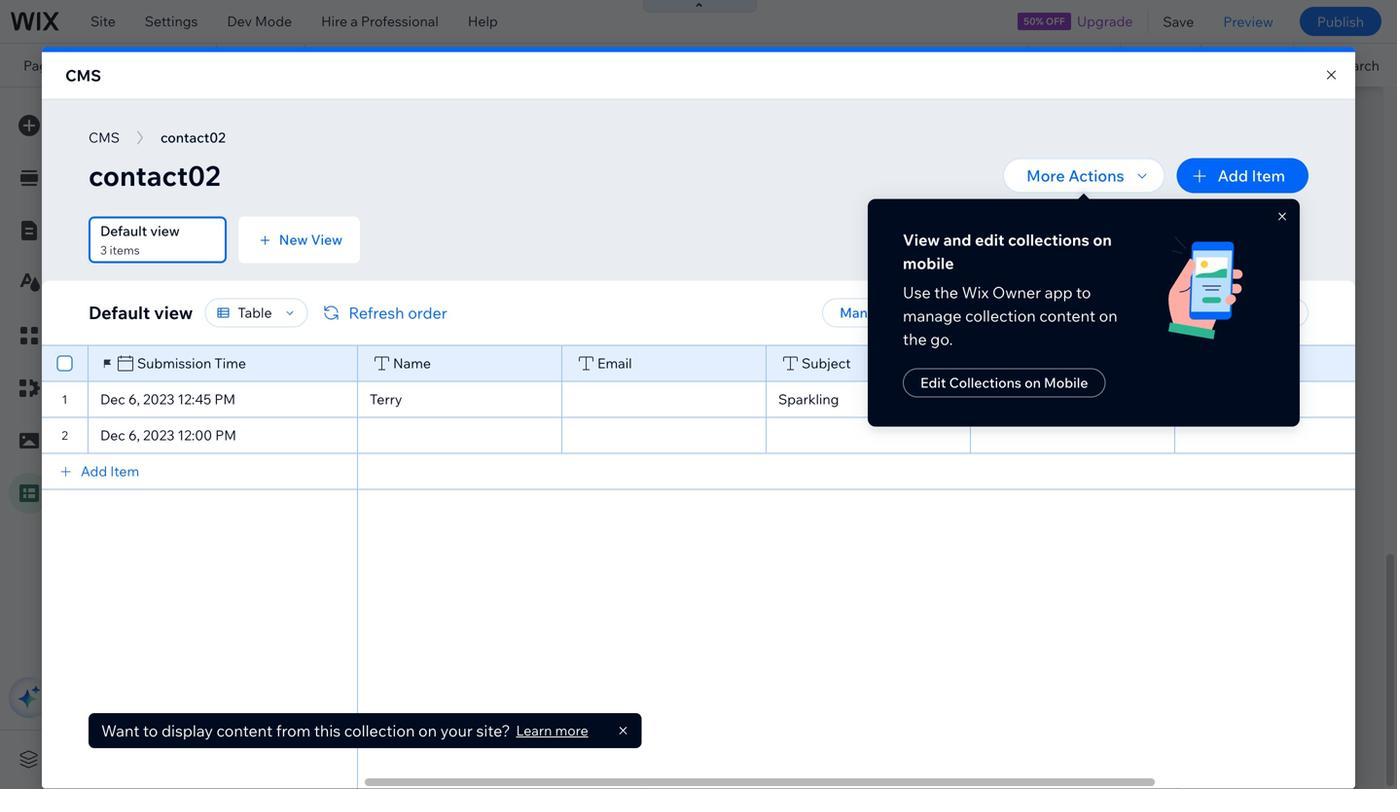 Task type: describe. For each thing, give the bounding box(es) containing it.
help
[[468, 13, 498, 30]]

hire
[[321, 13, 348, 30]]

learn
[[83, 224, 119, 241]]

cms
[[65, 66, 101, 85]]

preview
[[1224, 13, 1274, 30]]

save
[[1164, 13, 1195, 30]]

form
[[388, 248, 417, 262]]

create collection button
[[356, 706, 528, 741]]

preset
[[441, 751, 482, 768]]

preview button
[[1209, 0, 1289, 43]]

add a preset
[[402, 751, 482, 768]]

dev
[[227, 13, 252, 30]]

50%
[[1024, 15, 1044, 27]]

a for professional
[[351, 13, 358, 30]]

hire a professional
[[321, 13, 439, 30]]

contact02 permissions: form submissions
[[317, 229, 487, 262]]

learn more
[[83, 224, 155, 241]]

mode
[[255, 13, 292, 30]]



Task type: locate. For each thing, give the bounding box(es) containing it.
a for preset
[[431, 751, 438, 768]]

add a preset button
[[402, 751, 482, 768]]

a
[[351, 13, 358, 30], [431, 751, 438, 768]]

submissions
[[419, 248, 487, 262]]

upgrade
[[1078, 13, 1134, 30]]

dev mode
[[227, 13, 292, 30]]

off
[[1046, 15, 1066, 27]]

permissions:
[[317, 248, 386, 262]]

50% off
[[1024, 15, 1066, 27]]

add
[[402, 751, 428, 768]]

a right hire
[[351, 13, 358, 30]]

create
[[379, 714, 428, 733]]

1 horizontal spatial a
[[431, 751, 438, 768]]

professional
[[361, 13, 439, 30]]

1 vertical spatial a
[[431, 751, 438, 768]]

0 horizontal spatial a
[[351, 13, 358, 30]]

more
[[122, 224, 155, 241]]

search
[[1336, 57, 1380, 74]]

collection
[[431, 714, 505, 733]]

main
[[83, 158, 114, 175]]

save button
[[1149, 0, 1209, 43]]

0 vertical spatial a
[[351, 13, 358, 30]]

publish
[[1318, 13, 1365, 30]]

a inside button
[[431, 751, 438, 768]]

settings
[[145, 13, 198, 30]]

publish button
[[1300, 7, 1382, 36]]

site
[[91, 13, 116, 30]]

a right 'add'
[[431, 751, 438, 768]]

create collection
[[379, 714, 505, 733]]

projects
[[74, 57, 146, 74]]

contact02
[[317, 229, 382, 246]]

search button
[[1295, 44, 1398, 87]]



Task type: vqa. For each thing, say whether or not it's contained in the screenshot.
Save
yes



